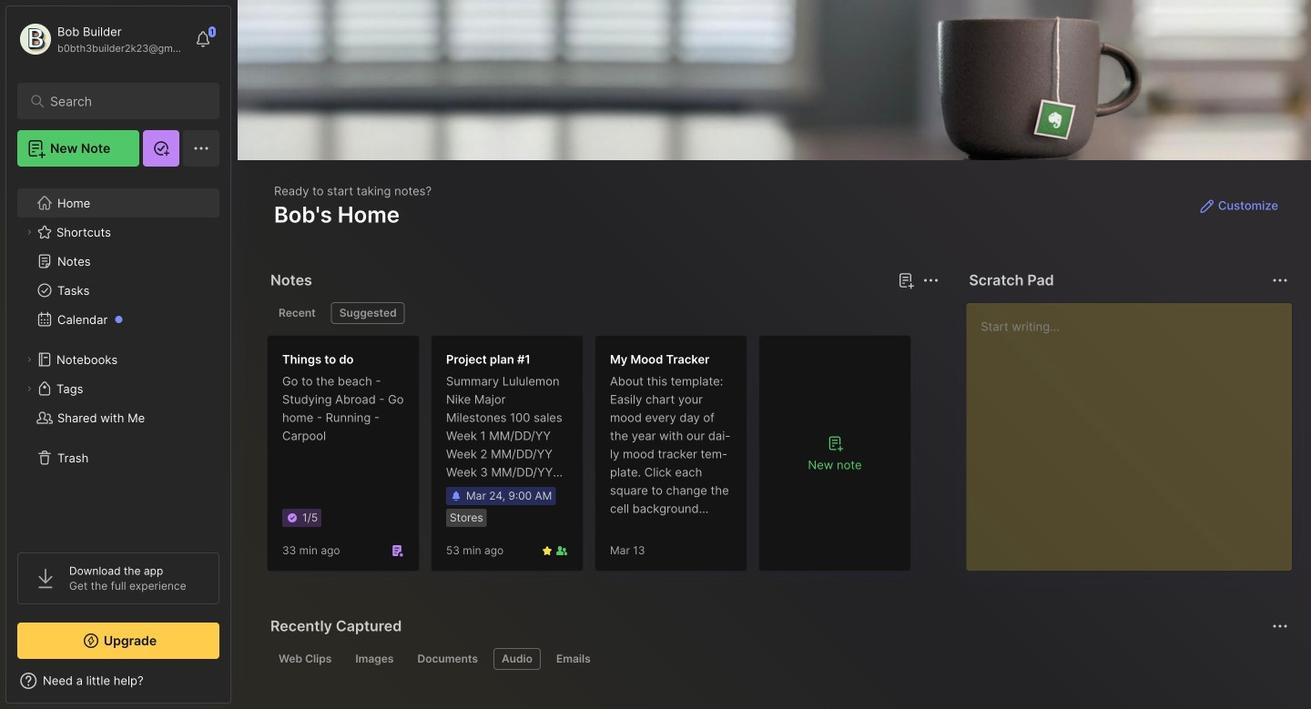 Task type: vqa. For each thing, say whether or not it's contained in the screenshot.
first well?
no



Task type: describe. For each thing, give the bounding box(es) containing it.
more actions image
[[920, 270, 942, 291]]

Search text field
[[50, 93, 195, 110]]

2 more actions field from the left
[[1268, 268, 1293, 293]]

1 tab list from the top
[[271, 302, 937, 324]]

Start writing… text field
[[981, 303, 1292, 557]]

2 tab list from the top
[[271, 649, 1286, 670]]

click to collapse image
[[230, 676, 244, 698]]

tree inside main element
[[6, 178, 230, 537]]



Task type: locate. For each thing, give the bounding box(es) containing it.
none search field inside main element
[[50, 90, 195, 112]]

More actions field
[[918, 268, 944, 293], [1268, 268, 1293, 293]]

tab
[[271, 302, 324, 324], [331, 302, 405, 324], [271, 649, 340, 670], [347, 649, 402, 670], [409, 649, 486, 670], [494, 649, 541, 670], [548, 649, 599, 670]]

WHAT'S NEW field
[[6, 667, 230, 696]]

more actions image
[[1270, 270, 1292, 291]]

tree
[[6, 178, 230, 537]]

row group
[[267, 335, 923, 583]]

main element
[[0, 0, 237, 710]]

tab list
[[271, 302, 937, 324], [271, 649, 1286, 670]]

expand notebooks image
[[24, 354, 35, 365]]

1 horizontal spatial more actions field
[[1268, 268, 1293, 293]]

1 more actions field from the left
[[918, 268, 944, 293]]

0 vertical spatial tab list
[[271, 302, 937, 324]]

1 vertical spatial tab list
[[271, 649, 1286, 670]]

Account field
[[17, 21, 186, 57]]

0 horizontal spatial more actions field
[[918, 268, 944, 293]]

None search field
[[50, 90, 195, 112]]

expand tags image
[[24, 383, 35, 394]]



